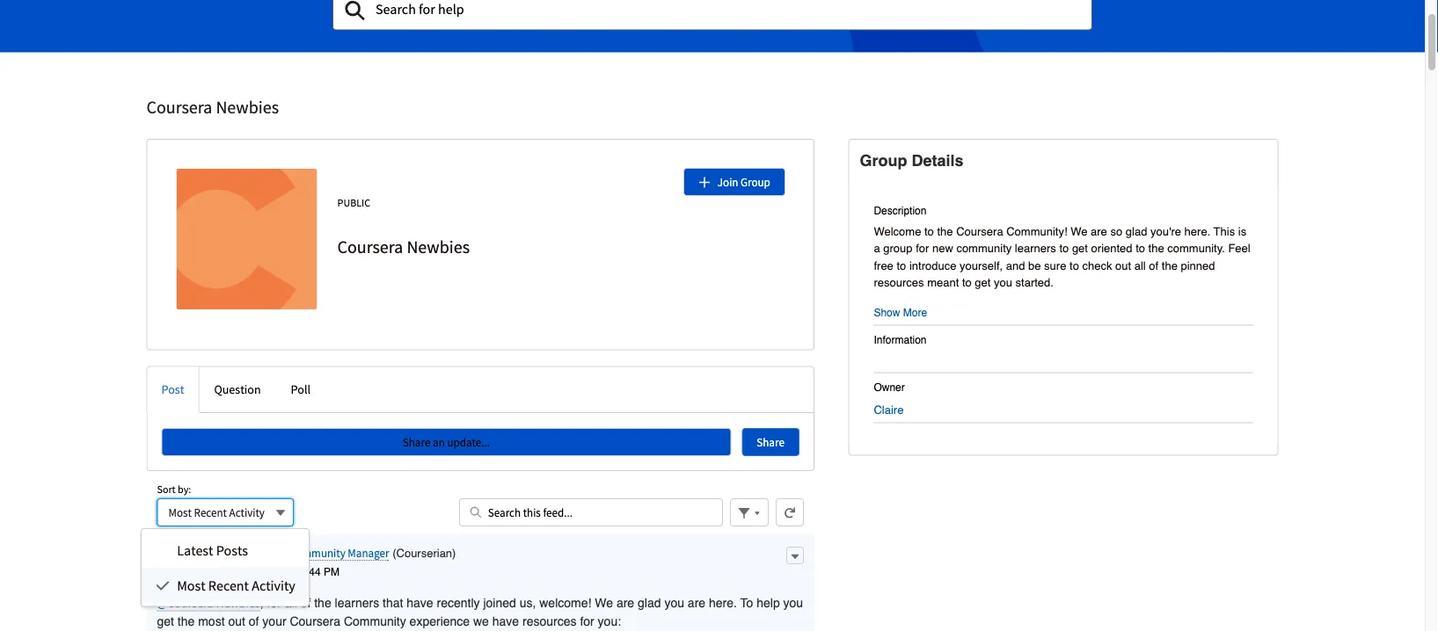 Task type: locate. For each thing, give the bounding box(es) containing it.
a
[[874, 242, 881, 255]]

0 vertical spatial most
[[169, 506, 192, 520]]

community down that
[[344, 615, 406, 629]]

1 vertical spatial group
[[741, 175, 771, 189]]

you left to
[[665, 597, 685, 611]]

resources inside welcome to the coursera community! we are so glad you're here. this is a group for new community learners to get oriented to the community. feel free to introduce yourself, and be sure to check out all of the pinned resources meant to get you started.
[[874, 277, 925, 290]]

community inside jen - coursera community manager (courserian) june 21, 2023 at 3:44 pm
[[289, 546, 346, 561]]

2 horizontal spatial you
[[995, 277, 1013, 290]]

1 horizontal spatial group
[[860, 152, 908, 170]]

get up check
[[1073, 242, 1089, 255]]

claire link
[[874, 404, 904, 417]]

0 horizontal spatial group
[[741, 175, 771, 189]]

learners up be
[[1016, 242, 1057, 255]]

here. left to
[[709, 597, 737, 611]]

to up the sure
[[1060, 242, 1070, 255]]

check
[[1083, 259, 1113, 273]]

0 horizontal spatial share
[[403, 436, 431, 450]]

2 share from the left
[[757, 436, 785, 450]]

latest posts
[[177, 543, 248, 560]]

0 horizontal spatial resources
[[523, 615, 577, 629]]

0 horizontal spatial learners
[[335, 597, 379, 611]]

0 vertical spatial of
[[1150, 259, 1159, 273]]

1 vertical spatial we
[[595, 597, 613, 611]]

1 horizontal spatial learners
[[1016, 242, 1057, 255]]

are left to
[[688, 597, 706, 611]]

activity inside button
[[229, 506, 265, 520]]

0 vertical spatial recent
[[194, 506, 227, 520]]

1 vertical spatial newbies
[[407, 236, 470, 258]]

0 vertical spatial we
[[1071, 225, 1088, 238]]

we inside welcome to the coursera community! we are so glad you're here. this is a group for new community learners to get oriented to the community. feel free to introduce yourself, and be sure to check out all of the pinned resources meant to get you started.
[[1071, 225, 1088, 238]]

0 vertical spatial for
[[916, 242, 930, 255]]

most recent activity
[[169, 506, 265, 520], [177, 578, 296, 595]]

1 vertical spatial resources
[[523, 615, 577, 629]]

1 vertical spatial community
[[344, 615, 406, 629]]

are left so
[[1091, 225, 1108, 238]]

joined
[[484, 597, 516, 611]]

and
[[1007, 259, 1026, 273]]

jen - coursera community manager link
[[219, 546, 390, 562]]

0 horizontal spatial of
[[249, 615, 259, 629]]

0 horizontal spatial all
[[285, 597, 297, 611]]

0 horizontal spatial have
[[407, 597, 434, 611]]

all inside ​, for all of the learners that have recently joined us, welcome! we are glad you are here. to help you get the most out of your coursera community experience we have resources for you:
[[285, 597, 297, 611]]

0 vertical spatial have
[[407, 597, 434, 611]]

to
[[925, 225, 935, 238], [1060, 242, 1070, 255], [1136, 242, 1146, 255], [897, 259, 907, 273], [1070, 259, 1080, 273], [963, 277, 972, 290]]

poll
[[291, 382, 311, 398]]

welcome!
[[540, 597, 592, 611]]

0 vertical spatial resources
[[874, 277, 925, 290]]

have
[[407, 597, 434, 611], [493, 615, 519, 629]]

2 vertical spatial get
[[157, 615, 174, 629]]

you're
[[1151, 225, 1182, 238]]

jen - coursera community manager, june 21, 2023 at 3:44 pm element
[[147, 535, 815, 632]]

jen
[[219, 546, 236, 561]]

recent up latest posts
[[194, 506, 227, 520]]

community.
[[1168, 242, 1226, 255]]

1 vertical spatial most
[[177, 578, 206, 595]]

2 vertical spatial newbies
[[216, 596, 260, 612]]

-
[[238, 546, 242, 561]]

0 vertical spatial newbies
[[216, 96, 279, 118]]

1 vertical spatial for
[[267, 597, 282, 611]]

0 vertical spatial most recent activity
[[169, 506, 265, 520]]

group
[[860, 152, 908, 170], [741, 175, 771, 189]]

1 vertical spatial have
[[493, 615, 519, 629]]

most down by: at left
[[169, 506, 192, 520]]

owner
[[874, 382, 905, 394]]

resources inside ​, for all of the learners that have recently joined us, welcome! we are glad you are here. to help you get the most out of your coursera community experience we have resources for you:
[[523, 615, 577, 629]]

the
[[938, 225, 954, 238], [1149, 242, 1165, 255], [1162, 259, 1178, 273], [314, 597, 332, 611], [178, 615, 195, 629]]

0 horizontal spatial out
[[228, 615, 245, 629]]

your
[[263, 615, 287, 629]]

coursera
[[147, 96, 212, 118], [957, 225, 1004, 238], [338, 236, 403, 258], [244, 546, 287, 561], [290, 615, 341, 629]]

you
[[995, 277, 1013, 290], [665, 597, 685, 611], [784, 597, 804, 611]]

share an update...
[[403, 436, 490, 450]]

of down you're
[[1150, 259, 1159, 273]]

0 vertical spatial activity
[[229, 506, 265, 520]]

community up 3:44 on the bottom
[[289, 546, 346, 561]]

glad
[[1126, 225, 1148, 238], [638, 597, 661, 611]]

we left so
[[1071, 225, 1088, 238]]

1 horizontal spatial all
[[1135, 259, 1147, 273]]

sort
[[157, 483, 176, 497]]

0 vertical spatial community
[[289, 546, 346, 561]]

0 horizontal spatial here.
[[709, 597, 737, 611]]

all up your
[[285, 597, 297, 611]]

the down @coursera
[[178, 615, 195, 629]]

here. up community.
[[1185, 225, 1211, 238]]

are
[[1091, 225, 1108, 238], [617, 597, 635, 611], [688, 597, 706, 611]]

1 horizontal spatial for
[[580, 615, 595, 629]]

1 horizontal spatial we
[[1071, 225, 1088, 238]]

for right ​,
[[267, 597, 282, 611]]

1 vertical spatial out
[[228, 615, 245, 629]]

@coursera newbies
[[157, 596, 260, 612]]

you down and
[[995, 277, 1013, 290]]

get down the yourself,
[[975, 277, 991, 290]]

newbies
[[216, 96, 279, 118], [407, 236, 470, 258], [216, 596, 260, 612]]

of
[[1150, 259, 1159, 273], [301, 597, 311, 611], [249, 615, 259, 629]]

None field
[[333, 0, 1093, 31]]

the down you're
[[1149, 242, 1165, 255]]

are up you:
[[617, 597, 635, 611]]

yourself,
[[960, 259, 1003, 273]]

@coursera newbies link
[[157, 596, 260, 612]]

1 vertical spatial get
[[975, 277, 991, 290]]

that
[[383, 597, 403, 611]]

have down joined
[[493, 615, 519, 629]]

glad right welcome!
[[638, 597, 661, 611]]

meant
[[928, 277, 960, 290]]

0 horizontal spatial for
[[267, 597, 282, 611]]

activity up ​,
[[252, 578, 296, 595]]

1 share from the left
[[403, 436, 431, 450]]

1 vertical spatial glad
[[638, 597, 661, 611]]

resources down welcome!
[[523, 615, 577, 629]]

activity
[[229, 506, 265, 520], [252, 578, 296, 595]]

pinned
[[1182, 259, 1216, 273]]

0 vertical spatial all
[[1135, 259, 1147, 273]]

you right 'help'
[[784, 597, 804, 611]]

group photo image
[[176, 169, 317, 310]]

0 vertical spatial out
[[1116, 259, 1132, 273]]

1 vertical spatial most recent activity
[[177, 578, 296, 595]]

list box
[[141, 529, 310, 608]]

out
[[1116, 259, 1132, 273], [228, 615, 245, 629]]

0 vertical spatial here.
[[1185, 225, 1211, 238]]

show
[[874, 307, 901, 319]]

1 horizontal spatial glad
[[1126, 225, 1148, 238]]

for left you:
[[580, 615, 595, 629]]

1 horizontal spatial share
[[757, 436, 785, 450]]

0 horizontal spatial glad
[[638, 597, 661, 611]]

we
[[474, 615, 489, 629]]

​, for all of the learners that have recently joined us, welcome! we are glad you are here. to help you get the most out of your coursera community experience we have resources for you:
[[157, 597, 804, 629]]

1 horizontal spatial here.
[[1185, 225, 1211, 238]]

activity up -
[[229, 506, 265, 520]]

0 vertical spatial group
[[860, 152, 908, 170]]

jen - coursera community manager (courserian) june 21, 2023 at 3:44 pm
[[219, 546, 456, 579]]

you inside welcome to the coursera community! we are so glad you're here. this is a group for new community learners to get oriented to the community. feel free to introduce yourself, and be sure to check out all of the pinned resources meant to get you started.
[[995, 277, 1013, 290]]

most up @coursera
[[177, 578, 206, 595]]

group up description
[[860, 152, 908, 170]]

to right oriented
[[1136, 242, 1146, 255]]

out right most
[[228, 615, 245, 629]]

1 vertical spatial of
[[301, 597, 311, 611]]

0 vertical spatial get
[[1073, 242, 1089, 255]]

sort by:
[[157, 483, 191, 497]]

most inside button
[[169, 506, 192, 520]]

the down pm
[[314, 597, 332, 611]]

1 vertical spatial recent
[[208, 578, 249, 595]]

of down 3:44 on the bottom
[[301, 597, 311, 611]]

for up introduce
[[916, 242, 930, 255]]

learners left that
[[335, 597, 379, 611]]

information
[[874, 334, 927, 347]]

learners
[[1016, 242, 1057, 255], [335, 597, 379, 611]]

out inside ​, for all of the learners that have recently joined us, welcome! we are glad you are here. to help you get the most out of your coursera community experience we have resources for you:
[[228, 615, 245, 629]]

all
[[1135, 259, 1147, 273], [285, 597, 297, 611]]

2 horizontal spatial of
[[1150, 259, 1159, 273]]

we up you:
[[595, 597, 613, 611]]

2 horizontal spatial for
[[916, 242, 930, 255]]

group right join
[[741, 175, 771, 189]]

coursera inside ​, for all of the learners that have recently joined us, welcome! we are glad you are here. to help you get the most out of your coursera community experience we have resources for you:
[[290, 615, 341, 629]]

most recent activity up latest posts
[[169, 506, 265, 520]]

glad right so
[[1126, 225, 1148, 238]]

have up experience
[[407, 597, 434, 611]]

0 vertical spatial learners
[[1016, 242, 1057, 255]]

resources
[[874, 277, 925, 290], [523, 615, 577, 629]]

2 horizontal spatial are
[[1091, 225, 1108, 238]]

of left your
[[249, 615, 259, 629]]

most recent activity up ​,
[[177, 578, 296, 595]]

1 horizontal spatial of
[[301, 597, 311, 611]]

2 vertical spatial for
[[580, 615, 595, 629]]

learners inside welcome to the coursera community! we are so glad you're here. this is a group for new community learners to get oriented to the community. feel free to introduce yourself, and be sure to check out all of the pinned resources meant to get you started.
[[1016, 242, 1057, 255]]

join group button
[[684, 168, 786, 197]]

to down the yourself,
[[963, 277, 972, 290]]

0 vertical spatial coursera newbies
[[147, 96, 279, 118]]

more
[[904, 307, 928, 319]]

question
[[214, 382, 261, 398]]

​,
[[260, 597, 264, 611]]

0 vertical spatial glad
[[1126, 225, 1148, 238]]

post
[[162, 382, 184, 398]]

show more link
[[874, 307, 928, 319]]

1 vertical spatial all
[[285, 597, 297, 611]]

1 horizontal spatial have
[[493, 615, 519, 629]]

1 vertical spatial activity
[[252, 578, 296, 595]]

get down @coursera
[[157, 615, 174, 629]]

latest
[[177, 543, 213, 560]]

1 horizontal spatial out
[[1116, 259, 1132, 273]]

coursera inside welcome to the coursera community! we are so glad you're here. this is a group for new community learners to get oriented to the community. feel free to introduce yourself, and be sure to check out all of the pinned resources meant to get you started.
[[957, 225, 1004, 238]]

we
[[1071, 225, 1088, 238], [595, 597, 613, 611]]

all right check
[[1135, 259, 1147, 273]]

get
[[1073, 242, 1089, 255], [975, 277, 991, 290], [157, 615, 174, 629]]

0 horizontal spatial get
[[157, 615, 174, 629]]

get inside ​, for all of the learners that have recently joined us, welcome! we are glad you are here. to help you get the most out of your coursera community experience we have resources for you:
[[157, 615, 174, 629]]

recent up @coursera newbies
[[208, 578, 249, 595]]

out down oriented
[[1116, 259, 1132, 273]]

for
[[916, 242, 930, 255], [267, 597, 282, 611], [580, 615, 595, 629]]

welcome
[[874, 225, 922, 238]]

share for share
[[757, 436, 785, 450]]

sure
[[1045, 259, 1067, 273]]

0 horizontal spatial we
[[595, 597, 613, 611]]

tab list
[[147, 367, 815, 414]]

0 horizontal spatial coursera newbies
[[147, 96, 279, 118]]

1 vertical spatial coursera newbies
[[338, 236, 470, 258]]

1 vertical spatial learners
[[335, 597, 379, 611]]

3:44
[[300, 567, 321, 579]]

1 vertical spatial here.
[[709, 597, 737, 611]]

1 horizontal spatial resources
[[874, 277, 925, 290]]

group details
[[860, 152, 964, 170]]

resources down the free
[[874, 277, 925, 290]]



Task type: describe. For each thing, give the bounding box(es) containing it.
0 horizontal spatial you
[[665, 597, 685, 611]]

started.
[[1016, 277, 1054, 290]]

join
[[718, 175, 739, 189]]

june
[[219, 567, 242, 579]]

glad inside welcome to the coursera community! we are so glad you're here. this is a group for new community learners to get oriented to the community. feel free to introduce yourself, and be sure to check out all of the pinned resources meant to get you started.
[[1126, 225, 1148, 238]]

group
[[884, 242, 913, 255]]

question link
[[199, 368, 276, 413]]

0 horizontal spatial are
[[617, 597, 635, 611]]

out inside welcome to the coursera community! we are so glad you're here. this is a group for new community learners to get oriented to the community. feel free to introduce yourself, and be sure to check out all of the pinned resources meant to get you started.
[[1116, 259, 1132, 273]]

2 vertical spatial of
[[249, 615, 259, 629]]

is
[[1239, 225, 1247, 238]]

to
[[741, 597, 754, 611]]

most recent activity inside button
[[169, 506, 265, 520]]

help
[[757, 597, 780, 611]]

experience
[[410, 615, 470, 629]]

an
[[433, 436, 445, 450]]

to right the sure
[[1070, 259, 1080, 273]]

recent inside option
[[208, 578, 249, 595]]

feel
[[1229, 242, 1251, 255]]

text default image
[[156, 580, 170, 594]]

all inside welcome to the coursera community! we are so glad you're here. this is a group for new community learners to get oriented to the community. feel free to introduce yourself, and be sure to check out all of the pinned resources meant to get you started.
[[1135, 259, 1147, 273]]

this
[[1214, 225, 1236, 238]]

you:
[[598, 615, 621, 629]]

pm
[[324, 567, 340, 579]]

community inside ​, for all of the learners that have recently joined us, welcome! we are glad you are here. to help you get the most out of your coursera community experience we have resources for you:
[[344, 615, 406, 629]]

recently
[[437, 597, 480, 611]]

Sort by: button
[[157, 499, 294, 528]]

join group
[[718, 175, 771, 189]]

show more
[[874, 307, 928, 319]]

here. inside welcome to the coursera community! we are so glad you're here. this is a group for new community learners to get oriented to the community. feel free to introduce yourself, and be sure to check out all of the pinned resources meant to get you started.
[[1185, 225, 1211, 238]]

introduce
[[910, 259, 957, 273]]

at
[[289, 567, 297, 579]]

most recent activity inside option
[[177, 578, 296, 595]]

1 horizontal spatial get
[[975, 277, 991, 290]]

most inside option
[[177, 578, 206, 595]]

june 21, 2023 at 3:44 pm link
[[219, 567, 340, 579]]

community
[[957, 242, 1012, 255]]

most
[[198, 615, 225, 629]]

recent inside button
[[194, 506, 227, 520]]

welcome to the coursera community! we are so glad you're here. this is a group for new community learners to get oriented to the community. feel free to introduce yourself, and be sure to check out all of the pinned resources meant to get you started.
[[874, 225, 1251, 290]]

@coursera
[[157, 596, 214, 612]]

for inside welcome to the coursera community! we are so glad you're here. this is a group for new community learners to get oriented to the community. feel free to introduce yourself, and be sure to check out all of the pinned resources meant to get you started.
[[916, 242, 930, 255]]

glad inside ​, for all of the learners that have recently joined us, welcome! we are glad you are here. to help you get the most out of your coursera community experience we have resources for you:
[[638, 597, 661, 611]]

share an update... button
[[162, 429, 732, 457]]

the up the new
[[938, 225, 954, 238]]

we inside ​, for all of the learners that have recently joined us, welcome! we are glad you are here. to help you get the most out of your coursera community experience we have resources for you:
[[595, 597, 613, 611]]

2023
[[262, 567, 286, 579]]

of inside welcome to the coursera community! we are so glad you're here. this is a group for new community learners to get oriented to the community. feel free to introduce yourself, and be sure to check out all of the pinned resources meant to get you started.
[[1150, 259, 1159, 273]]

coursera inside jen - coursera community manager (courserian) june 21, 2023 at 3:44 pm
[[244, 546, 287, 561]]

learners inside ​, for all of the learners that have recently joined us, welcome! we are glad you are here. to help you get the most out of your coursera community experience we have resources for you:
[[335, 597, 379, 611]]

1 horizontal spatial you
[[784, 597, 804, 611]]

manager
[[348, 546, 390, 561]]

21,
[[245, 567, 259, 579]]

post link
[[147, 368, 199, 413]]

1 horizontal spatial coursera newbies
[[338, 236, 470, 258]]

new
[[933, 242, 954, 255]]

by:
[[178, 483, 191, 497]]

tab list containing post
[[147, 367, 815, 414]]

poll link
[[276, 368, 326, 413]]

(courserian)
[[393, 547, 456, 561]]

free
[[874, 259, 894, 273]]

oriented
[[1092, 242, 1133, 255]]

description
[[874, 205, 927, 217]]

2 horizontal spatial get
[[1073, 242, 1089, 255]]

us,
[[520, 597, 536, 611]]

to down group
[[897, 259, 907, 273]]

details
[[912, 152, 964, 170]]

Search for help text field
[[333, 0, 1093, 31]]

1 horizontal spatial are
[[688, 597, 706, 611]]

newbies inside jen - coursera community manager, june 21, 2023 at 3:44 pm element
[[216, 596, 260, 612]]

be
[[1029, 259, 1042, 273]]

share button
[[742, 429, 800, 457]]

update...
[[447, 436, 490, 450]]

are inside welcome to the coursera community! we are so glad you're here. this is a group for new community learners to get oriented to the community. feel free to introduce yourself, and be sure to check out all of the pinned resources meant to get you started.
[[1091, 225, 1108, 238]]

list box containing latest posts
[[141, 529, 310, 608]]

the left pinned
[[1162, 259, 1178, 273]]

to up the new
[[925, 225, 935, 238]]

so
[[1111, 225, 1123, 238]]

here. inside ​, for all of the learners that have recently joined us, welcome! we are glad you are here. to help you get the most out of your coursera community experience we have resources for you:
[[709, 597, 737, 611]]

group inside button
[[741, 175, 771, 189]]

public
[[338, 196, 371, 210]]

community!
[[1007, 225, 1068, 238]]

claire
[[874, 404, 904, 417]]

posts
[[216, 543, 248, 560]]

activity inside option
[[252, 578, 296, 595]]

external user - jen - coursera community manager (coursera) image
[[180, 545, 208, 573]]

most recent activity option
[[142, 569, 309, 604]]

share for share an update...
[[403, 436, 431, 450]]

Search this feed... search field
[[459, 499, 723, 528]]



Task type: vqa. For each thing, say whether or not it's contained in the screenshot.
We to the bottom
yes



